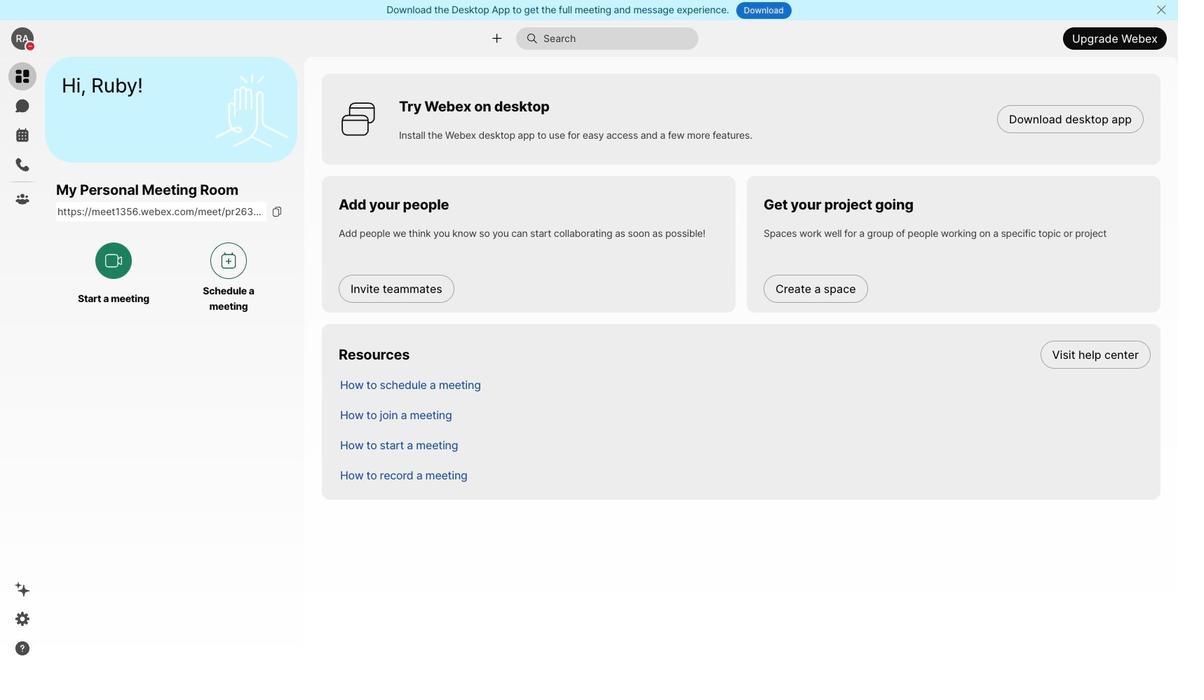 Task type: locate. For each thing, give the bounding box(es) containing it.
4 list item from the top
[[329, 430, 1161, 460]]

navigation
[[0, 57, 45, 675]]

3 list item from the top
[[329, 400, 1161, 430]]

5 list item from the top
[[329, 460, 1161, 490]]

list item
[[329, 339, 1161, 370], [329, 370, 1161, 400], [329, 400, 1161, 430], [329, 430, 1161, 460], [329, 460, 1161, 490]]

two hands high fiving image
[[210, 68, 294, 152]]

1 list item from the top
[[329, 339, 1161, 370]]

None text field
[[56, 202, 267, 222]]

cancel_16 image
[[1156, 4, 1167, 15]]



Task type: describe. For each thing, give the bounding box(es) containing it.
webex tab list
[[8, 62, 36, 213]]

2 list item from the top
[[329, 370, 1161, 400]]



